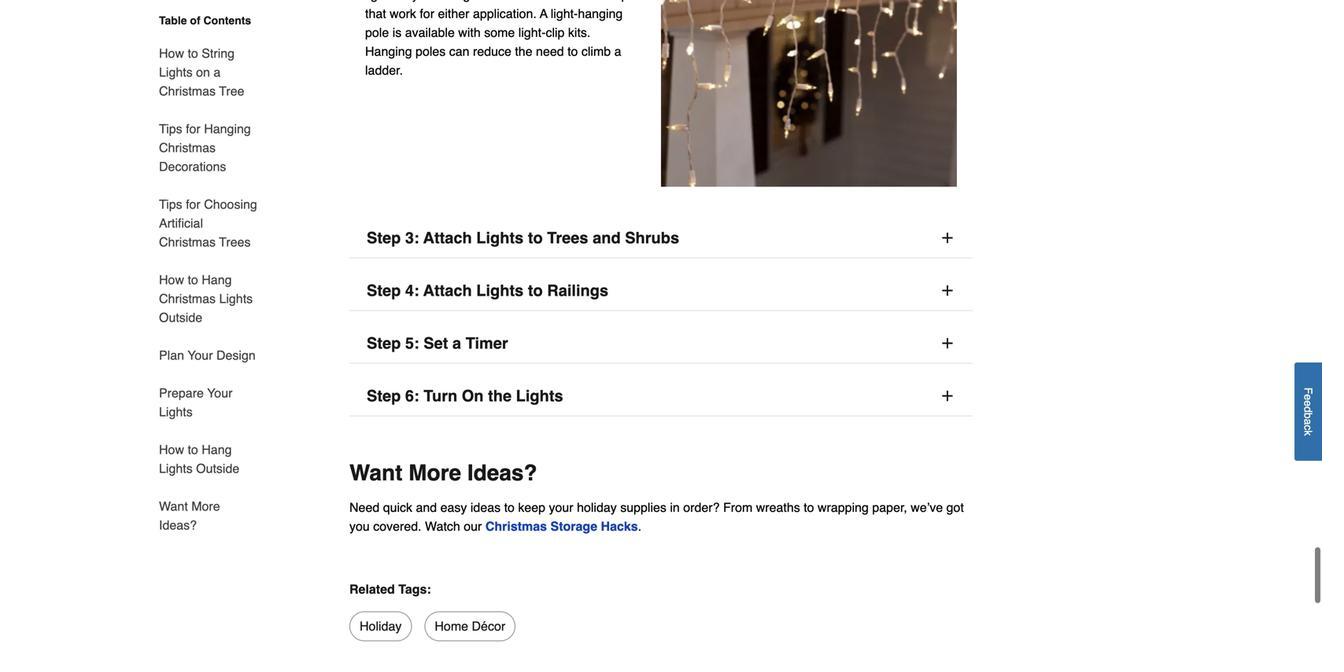 Task type: vqa. For each thing, say whether or not it's contained in the screenshot.
middle How
yes



Task type: describe. For each thing, give the bounding box(es) containing it.
to inside "how to hang christmas lights outside"
[[188, 273, 198, 287]]

step 6: turn on the lights button
[[350, 377, 973, 417]]

tips for choosing artificial christmas trees link
[[159, 186, 258, 261]]

holiday
[[360, 619, 402, 634]]

b
[[1302, 413, 1315, 419]]

3:
[[405, 229, 419, 247]]

storage
[[551, 519, 598, 534]]

holiday
[[577, 501, 617, 515]]

you
[[350, 519, 370, 534]]

step 6: turn on the lights
[[367, 387, 563, 405]]

for for hanging
[[186, 122, 201, 136]]

how for how to hang lights outside
[[159, 443, 184, 457]]

your
[[549, 501, 574, 515]]

more inside table of contents "element"
[[191, 499, 220, 514]]

how to string lights on a christmas tree link
[[159, 35, 258, 110]]

how to hang lights outside
[[159, 443, 240, 476]]

f e e d b a c k button
[[1295, 363, 1323, 461]]

tips for tips for hanging christmas decorations
[[159, 122, 182, 136]]

a for to
[[214, 65, 221, 80]]

step for step 4: attach lights to railings
[[367, 282, 401, 300]]

1 horizontal spatial a
[[453, 334, 461, 353]]

hacks
[[601, 519, 638, 534]]

table
[[159, 14, 187, 27]]

christmas inside tips for hanging christmas decorations
[[159, 141, 216, 155]]

we've
[[911, 501, 943, 515]]

décor
[[472, 619, 506, 634]]

tree
[[219, 84, 244, 98]]

to left the keep
[[504, 501, 515, 515]]

2 e from the top
[[1302, 401, 1315, 407]]

how to hang lights outside link
[[159, 431, 258, 488]]

need
[[350, 501, 380, 515]]

of
[[190, 14, 200, 27]]

contents
[[204, 14, 251, 27]]

step 4: attach lights to railings
[[367, 282, 609, 300]]

step 5: set a timer button
[[350, 324, 973, 364]]

wrapping
[[818, 501, 869, 515]]

lights inside how to hang lights outside
[[159, 462, 193, 476]]

step for step 5: set a timer
[[367, 334, 401, 353]]

shrubs
[[625, 229, 679, 247]]

tips for hanging christmas decorations link
[[159, 110, 258, 186]]

and inside button
[[593, 229, 621, 247]]

want more ideas? inside table of contents "element"
[[159, 499, 220, 533]]

want inside table of contents "element"
[[159, 499, 188, 514]]

how for how to string lights on a christmas tree
[[159, 46, 184, 61]]

5:
[[405, 334, 419, 353]]

home décor link
[[425, 612, 516, 642]]

hang for outside
[[202, 443, 232, 457]]

outside inside "how to hang christmas lights outside"
[[159, 311, 202, 325]]

christmas down the keep
[[486, 519, 547, 534]]

how to hang christmas lights outside link
[[159, 261, 258, 337]]

related tags:
[[350, 582, 431, 597]]

step 4: attach lights to railings button
[[350, 271, 973, 311]]

1 horizontal spatial more
[[409, 461, 461, 486]]

step for step 6: turn on the lights
[[367, 387, 401, 405]]

for for choosing
[[186, 197, 201, 212]]

keep
[[518, 501, 546, 515]]

to up step 4: attach lights to railings
[[528, 229, 543, 247]]

christmas inside how to string lights on a christmas tree
[[159, 84, 216, 98]]

on
[[196, 65, 210, 80]]

ideas
[[471, 501, 501, 515]]

tips for tips for choosing artificial christmas trees
[[159, 197, 182, 212]]

christmas inside "tips for choosing artificial christmas trees"
[[159, 235, 216, 250]]

attach for 4:
[[423, 282, 472, 300]]

lights inside "how to hang christmas lights outside"
[[219, 292, 253, 306]]

from
[[723, 501, 753, 515]]

plus image for lights
[[940, 388, 956, 404]]

the
[[488, 387, 512, 405]]

christmas inside "how to hang christmas lights outside"
[[159, 292, 216, 306]]

need quick and easy ideas to keep your holiday supplies in order? from wreaths to wrapping paper, we've got you covered. watch our
[[350, 501, 964, 534]]

covered.
[[373, 519, 422, 534]]

1 e from the top
[[1302, 395, 1315, 401]]

.
[[638, 519, 642, 534]]

table of contents
[[159, 14, 251, 27]]

f e e d b a c k
[[1302, 388, 1315, 436]]

plan your design link
[[159, 337, 256, 375]]

c
[[1302, 425, 1315, 431]]

hanging
[[204, 122, 251, 136]]

timer
[[466, 334, 508, 353]]

d
[[1302, 407, 1315, 413]]

set
[[424, 334, 448, 353]]

lights up step 4: attach lights to railings
[[476, 229, 524, 247]]



Task type: locate. For each thing, give the bounding box(es) containing it.
your inside prepare your lights
[[207, 386, 233, 401]]

more down how to hang lights outside link
[[191, 499, 220, 514]]

railings
[[547, 282, 609, 300]]

trees for christmas
[[219, 235, 251, 250]]

0 vertical spatial plus image
[[940, 283, 956, 299]]

2 vertical spatial a
[[1302, 419, 1315, 425]]

want more ideas? down how to hang lights outside
[[159, 499, 220, 533]]

a right on
[[214, 65, 221, 80]]

0 vertical spatial your
[[188, 348, 213, 363]]

a up k
[[1302, 419, 1315, 425]]

0 vertical spatial and
[[593, 229, 621, 247]]

your right plan
[[188, 348, 213, 363]]

christmas storage hacks link
[[486, 519, 638, 534]]

step 5: set a timer
[[367, 334, 508, 353]]

your for prepare
[[207, 386, 233, 401]]

christmas down on
[[159, 84, 216, 98]]

1 horizontal spatial want more ideas?
[[350, 461, 537, 486]]

step left 6:
[[367, 387, 401, 405]]

2 plus image from the top
[[940, 336, 956, 351]]

trees inside "tips for choosing artificial christmas trees"
[[219, 235, 251, 250]]

a right set on the left of page
[[453, 334, 461, 353]]

1 vertical spatial plus image
[[940, 336, 956, 351]]

1 vertical spatial for
[[186, 197, 201, 212]]

tips up decorations on the top of page
[[159, 122, 182, 136]]

plus image
[[940, 283, 956, 299], [940, 336, 956, 351], [940, 388, 956, 404]]

attach inside the step 3: attach lights to trees and shrubs button
[[423, 229, 472, 247]]

trees inside button
[[547, 229, 588, 247]]

step 3: attach lights to trees and shrubs
[[367, 229, 679, 247]]

a
[[214, 65, 221, 80], [453, 334, 461, 353], [1302, 419, 1315, 425]]

0 vertical spatial ideas?
[[467, 461, 537, 486]]

1 vertical spatial tips
[[159, 197, 182, 212]]

more up 'easy'
[[409, 461, 461, 486]]

0 horizontal spatial trees
[[219, 235, 251, 250]]

ideas? down how to hang lights outside
[[159, 518, 197, 533]]

your for plan
[[188, 348, 213, 363]]

to right wreaths
[[804, 501, 814, 515]]

0 vertical spatial for
[[186, 122, 201, 136]]

1 vertical spatial hang
[[202, 443, 232, 457]]

plus image
[[940, 230, 956, 246]]

trees down choosing
[[219, 235, 251, 250]]

for inside tips for hanging christmas decorations
[[186, 122, 201, 136]]

1 horizontal spatial want
[[350, 461, 403, 486]]

1 vertical spatial a
[[453, 334, 461, 353]]

want more ideas? up 'easy'
[[350, 461, 537, 486]]

attach right 3:
[[423, 229, 472, 247]]

attach for 3:
[[423, 229, 472, 247]]

got
[[947, 501, 964, 515]]

want up need
[[350, 461, 403, 486]]

1 tips from the top
[[159, 122, 182, 136]]

2 attach from the top
[[423, 282, 472, 300]]

ideas? inside table of contents "element"
[[159, 518, 197, 533]]

step
[[367, 229, 401, 247], [367, 282, 401, 300], [367, 334, 401, 353], [367, 387, 401, 405]]

1 vertical spatial and
[[416, 501, 437, 515]]

for left the hanging
[[186, 122, 201, 136]]

lights up the timer
[[476, 282, 524, 300]]

on
[[462, 387, 484, 405]]

order?
[[684, 501, 720, 515]]

tips inside "tips for choosing artificial christmas trees"
[[159, 197, 182, 212]]

outside up want more ideas? link
[[196, 462, 240, 476]]

watch
[[425, 519, 460, 534]]

0 vertical spatial attach
[[423, 229, 472, 247]]

ideas?
[[467, 461, 537, 486], [159, 518, 197, 533]]

outside inside how to hang lights outside
[[196, 462, 240, 476]]

1 vertical spatial want more ideas?
[[159, 499, 220, 533]]

step for step 3: attach lights to trees and shrubs
[[367, 229, 401, 247]]

tips for choosing artificial christmas trees
[[159, 197, 257, 250]]

outside up plan
[[159, 311, 202, 325]]

to inside how to hang lights outside
[[188, 443, 198, 457]]

step left 5:
[[367, 334, 401, 353]]

home décor
[[435, 619, 506, 634]]

0 vertical spatial want
[[350, 461, 403, 486]]

for
[[186, 122, 201, 136], [186, 197, 201, 212]]

and left the shrubs
[[593, 229, 621, 247]]

design
[[216, 348, 256, 363]]

lights inside 'button'
[[516, 387, 563, 405]]

how for how to hang christmas lights outside
[[159, 273, 184, 287]]

related
[[350, 582, 395, 597]]

e up d
[[1302, 395, 1315, 401]]

want
[[350, 461, 403, 486], [159, 499, 188, 514]]

tags:
[[399, 582, 431, 597]]

choosing
[[204, 197, 257, 212]]

trees up railings
[[547, 229, 588, 247]]

a inside how to string lights on a christmas tree
[[214, 65, 221, 80]]

attach right 4:
[[423, 282, 472, 300]]

1 for from the top
[[186, 122, 201, 136]]

plus image for railings
[[940, 283, 956, 299]]

hang down tips for choosing artificial christmas trees link
[[202, 273, 232, 287]]

to up on
[[188, 46, 198, 61]]

and inside need quick and easy ideas to keep your holiday supplies in order? from wreaths to wrapping paper, we've got you covered. watch our
[[416, 501, 437, 515]]

1 attach from the top
[[423, 229, 472, 247]]

4:
[[405, 282, 419, 300]]

how to string lights on a christmas tree
[[159, 46, 244, 98]]

how
[[159, 46, 184, 61], [159, 273, 184, 287], [159, 443, 184, 457]]

0 horizontal spatial want
[[159, 499, 188, 514]]

outside
[[159, 311, 202, 325], [196, 462, 240, 476]]

to inside how to string lights on a christmas tree
[[188, 46, 198, 61]]

3 how from the top
[[159, 443, 184, 457]]

lights
[[159, 65, 193, 80], [476, 229, 524, 247], [476, 282, 524, 300], [219, 292, 253, 306], [516, 387, 563, 405], [159, 405, 193, 420], [159, 462, 193, 476]]

lights inside how to string lights on a christmas tree
[[159, 65, 193, 80]]

holiday link
[[350, 612, 412, 642]]

turn
[[424, 387, 458, 405]]

tips up artificial
[[159, 197, 182, 212]]

2 for from the top
[[186, 197, 201, 212]]

hang down the 'prepare your lights' link
[[202, 443, 232, 457]]

more
[[409, 461, 461, 486], [191, 499, 220, 514]]

how inside how to string lights on a christmas tree
[[159, 46, 184, 61]]

2 vertical spatial how
[[159, 443, 184, 457]]

christmas up decorations on the top of page
[[159, 141, 216, 155]]

lights up design
[[219, 292, 253, 306]]

1 step from the top
[[367, 229, 401, 247]]

plus image inside step 5: set a timer button
[[940, 336, 956, 351]]

your right prepare
[[207, 386, 233, 401]]

how inside "how to hang christmas lights outside"
[[159, 273, 184, 287]]

step inside 'button'
[[367, 387, 401, 405]]

1 vertical spatial want
[[159, 499, 188, 514]]

attach inside step 4: attach lights to railings button
[[423, 282, 472, 300]]

0 vertical spatial more
[[409, 461, 461, 486]]

1 vertical spatial attach
[[423, 282, 472, 300]]

plus image inside "step 6: turn on the lights" 'button'
[[940, 388, 956, 404]]

artificial
[[159, 216, 203, 231]]

supplies
[[620, 501, 667, 515]]

f
[[1302, 388, 1315, 395]]

a for e
[[1302, 419, 1315, 425]]

1 vertical spatial outside
[[196, 462, 240, 476]]

how down artificial
[[159, 273, 184, 287]]

attach
[[423, 229, 472, 247], [423, 282, 472, 300]]

1 vertical spatial ideas?
[[159, 518, 197, 533]]

e
[[1302, 395, 1315, 401], [1302, 401, 1315, 407]]

plan
[[159, 348, 184, 363]]

for inside "tips for choosing artificial christmas trees"
[[186, 197, 201, 212]]

lights right the
[[516, 387, 563, 405]]

string
[[202, 46, 235, 61]]

0 vertical spatial want more ideas?
[[350, 461, 537, 486]]

trees for to
[[547, 229, 588, 247]]

easy
[[441, 501, 467, 515]]

3 step from the top
[[367, 334, 401, 353]]

prepare your lights
[[159, 386, 233, 420]]

table of contents element
[[140, 13, 258, 535]]

how to hang christmas lights outside
[[159, 273, 253, 325]]

1 vertical spatial your
[[207, 386, 233, 401]]

want more ideas? link
[[159, 488, 258, 535]]

how inside how to hang lights outside
[[159, 443, 184, 457]]

step 3: attach lights to trees and shrubs button
[[350, 218, 973, 258]]

christmas down artificial
[[159, 235, 216, 250]]

0 horizontal spatial want more ideas?
[[159, 499, 220, 533]]

christmas up plan
[[159, 292, 216, 306]]

to left railings
[[528, 282, 543, 300]]

1 vertical spatial more
[[191, 499, 220, 514]]

2 tips from the top
[[159, 197, 182, 212]]

plus image inside step 4: attach lights to railings button
[[940, 283, 956, 299]]

1 plus image from the top
[[940, 283, 956, 299]]

white icicle lights hanging from the gutter of a home. image
[[661, 0, 957, 187]]

your
[[188, 348, 213, 363], [207, 386, 233, 401]]

0 horizontal spatial more
[[191, 499, 220, 514]]

to down artificial
[[188, 273, 198, 287]]

hang for lights
[[202, 273, 232, 287]]

for up artificial
[[186, 197, 201, 212]]

3 plus image from the top
[[940, 388, 956, 404]]

lights up want more ideas? link
[[159, 462, 193, 476]]

lights down prepare
[[159, 405, 193, 420]]

tips inside tips for hanging christmas decorations
[[159, 122, 182, 136]]

0 horizontal spatial a
[[214, 65, 221, 80]]

step left 4:
[[367, 282, 401, 300]]

lights inside prepare your lights
[[159, 405, 193, 420]]

tips for hanging christmas decorations
[[159, 122, 251, 174]]

wreaths
[[756, 501, 800, 515]]

prepare
[[159, 386, 204, 401]]

home
[[435, 619, 468, 634]]

0 vertical spatial how
[[159, 46, 184, 61]]

k
[[1302, 431, 1315, 436]]

prepare your lights link
[[159, 375, 258, 431]]

plan your design
[[159, 348, 256, 363]]

want more ideas?
[[350, 461, 537, 486], [159, 499, 220, 533]]

6:
[[405, 387, 419, 405]]

2 horizontal spatial a
[[1302, 419, 1315, 425]]

how down prepare your lights
[[159, 443, 184, 457]]

our
[[464, 519, 482, 534]]

step left 3:
[[367, 229, 401, 247]]

1 vertical spatial how
[[159, 273, 184, 287]]

paper,
[[873, 501, 908, 515]]

quick
[[383, 501, 413, 515]]

0 horizontal spatial and
[[416, 501, 437, 515]]

tips
[[159, 122, 182, 136], [159, 197, 182, 212]]

1 horizontal spatial and
[[593, 229, 621, 247]]

to
[[188, 46, 198, 61], [528, 229, 543, 247], [188, 273, 198, 287], [528, 282, 543, 300], [188, 443, 198, 457], [504, 501, 515, 515], [804, 501, 814, 515]]

1 how from the top
[[159, 46, 184, 61]]

0 vertical spatial hang
[[202, 273, 232, 287]]

e up b
[[1302, 401, 1315, 407]]

decorations
[[159, 159, 226, 174]]

trees
[[547, 229, 588, 247], [219, 235, 251, 250]]

christmas
[[159, 84, 216, 98], [159, 141, 216, 155], [159, 235, 216, 250], [159, 292, 216, 306], [486, 519, 547, 534]]

4 step from the top
[[367, 387, 401, 405]]

lights left on
[[159, 65, 193, 80]]

christmas storage hacks .
[[486, 519, 642, 534]]

2 step from the top
[[367, 282, 401, 300]]

2 hang from the top
[[202, 443, 232, 457]]

2 how from the top
[[159, 273, 184, 287]]

want down how to hang lights outside
[[159, 499, 188, 514]]

in
[[670, 501, 680, 515]]

1 horizontal spatial ideas?
[[467, 461, 537, 486]]

ideas? up the ideas
[[467, 461, 537, 486]]

0 vertical spatial tips
[[159, 122, 182, 136]]

1 horizontal spatial trees
[[547, 229, 588, 247]]

how down table
[[159, 46, 184, 61]]

2 vertical spatial plus image
[[940, 388, 956, 404]]

hang inside "how to hang christmas lights outside"
[[202, 273, 232, 287]]

to down prepare your lights
[[188, 443, 198, 457]]

0 horizontal spatial ideas?
[[159, 518, 197, 533]]

1 hang from the top
[[202, 273, 232, 287]]

0 vertical spatial outside
[[159, 311, 202, 325]]

hang inside how to hang lights outside
[[202, 443, 232, 457]]

hang
[[202, 273, 232, 287], [202, 443, 232, 457]]

and up the watch
[[416, 501, 437, 515]]

0 vertical spatial a
[[214, 65, 221, 80]]



